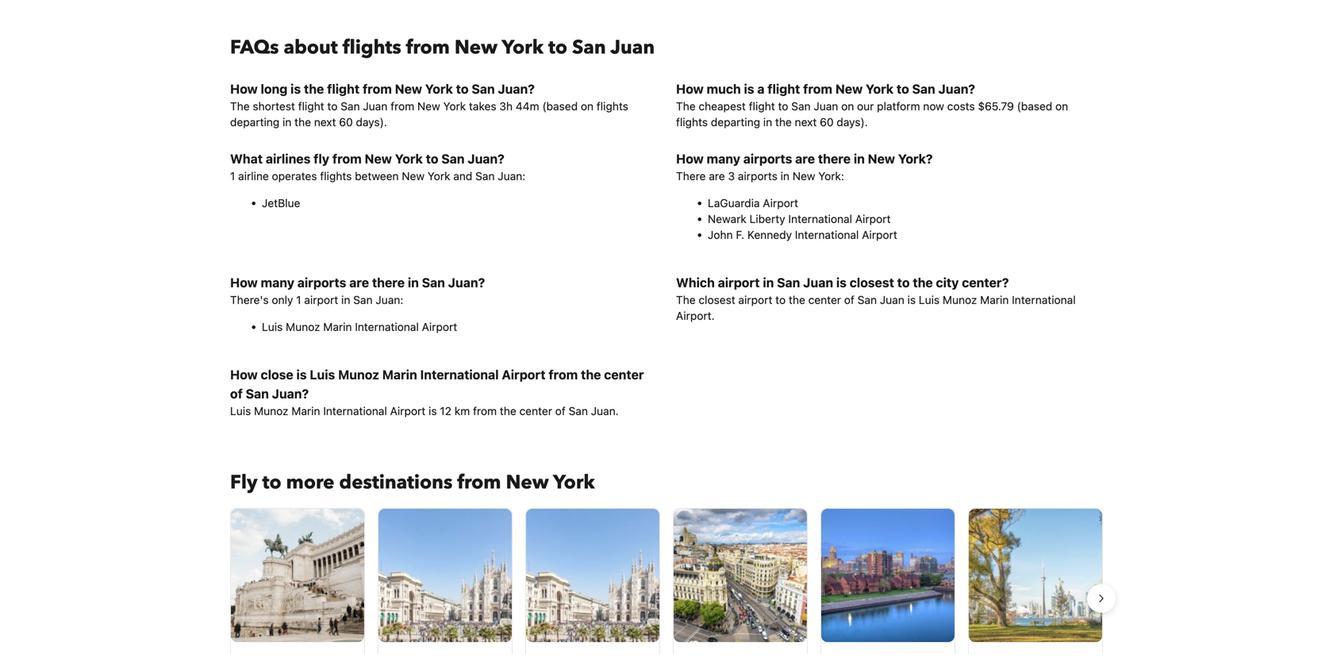 Task type: vqa. For each thing, say whether or not it's contained in the screenshot.
the rightmost departing
yes



Task type: describe. For each thing, give the bounding box(es) containing it.
new inside how much is a flight from new york to san juan? the cheapest flight to san juan on our platform now costs $65.79 (based on flights departing in the next 60 days).
[[836, 81, 863, 96]]

madrid image
[[674, 509, 807, 642]]

60 for the
[[339, 116, 353, 129]]

60 for a
[[820, 116, 834, 129]]

costs
[[948, 100, 975, 113]]

how close is luis munoz marin international airport from the center of san juan? luis munoz marin international airport is 12 km from the center of san juan.
[[230, 367, 644, 418]]

laguardia airport newark liberty international airport john f. kennedy international airport
[[708, 197, 898, 241]]

how for how much is a flight from new york to san juan? the cheapest flight to san juan on our platform now costs $65.79 (based on flights departing in the next 60 days).
[[676, 81, 704, 96]]

close
[[261, 367, 294, 382]]

fly
[[230, 470, 258, 496]]

1 vertical spatial closest
[[699, 293, 736, 306]]

flight down about
[[327, 81, 360, 96]]

luis munoz marin international airport
[[262, 320, 458, 333]]

kennedy
[[748, 228, 792, 241]]

takes
[[469, 100, 497, 113]]

on for how long is the flight from new york to san juan?
[[581, 100, 594, 113]]

center inside which airport in san juan is closest to the city center? the closest airport to the center of san juan is luis munoz marin international airport.
[[809, 293, 842, 306]]

between
[[355, 170, 399, 183]]

2 vertical spatial center
[[520, 405, 553, 418]]

there are 3 airports in new york:
[[676, 170, 845, 183]]

airlines
[[266, 151, 311, 166]]

are for juan?
[[349, 275, 369, 290]]

how for how close is luis munoz marin international airport from the center of san juan? luis munoz marin international airport is 12 km from the center of san juan.
[[230, 367, 258, 382]]

the up juan.
[[581, 367, 601, 382]]

how for how many airports are there in new york?
[[676, 151, 704, 166]]

of inside which airport in san juan is closest to the city center? the closest airport to the center of san juan is luis munoz marin international airport.
[[845, 293, 855, 306]]

airports for how many airports are there in san juan?
[[298, 275, 346, 290]]

are for york?
[[796, 151, 815, 166]]

$65.79
[[978, 100, 1015, 113]]

juan inside how long is the flight from new york to san juan? the shortest flight to san juan from new york takes 3h 44m (based on flights departing in the next 60 days).
[[363, 100, 388, 113]]

munoz inside which airport in san juan is closest to the city center? the closest airport to the center of san juan is luis munoz marin international airport.
[[943, 293, 978, 306]]

luis up fly
[[230, 405, 251, 418]]

york?
[[899, 151, 933, 166]]

in inside which airport in san juan is closest to the city center? the closest airport to the center of san juan is luis munoz marin international airport.
[[763, 275, 774, 290]]

york down juan.
[[553, 470, 595, 496]]

in down our on the right of page
[[854, 151, 865, 166]]

what airlines fly from new york to san juan?
[[230, 151, 505, 166]]

is inside how long is the flight from new york to san juan? the shortest flight to san juan from new york takes 3h 44m (based on flights departing in the next 60 days).
[[291, 81, 301, 96]]

(based for how much is a flight from new york to san juan?
[[1018, 100, 1053, 113]]

departing for long
[[230, 116, 280, 129]]

the down kennedy
[[789, 293, 806, 306]]

1 vertical spatial airports
[[738, 170, 778, 183]]

0 vertical spatial closest
[[850, 275, 895, 290]]

more
[[286, 470, 335, 496]]

juan.
[[591, 405, 619, 418]]

days). for the
[[356, 116, 387, 129]]

1 horizontal spatial are
[[709, 170, 725, 183]]

the for how much is a flight from new york to san juan?
[[676, 100, 696, 113]]

marin down close
[[292, 405, 320, 418]]

center?
[[962, 275, 1009, 290]]

1 horizontal spatial of
[[556, 405, 566, 418]]

milano image
[[526, 509, 660, 642]]

york up 44m
[[502, 35, 544, 61]]

which
[[676, 275, 715, 290]]

luis right close
[[310, 367, 335, 382]]

the left the "city"
[[913, 275, 933, 290]]

3
[[728, 170, 735, 183]]

how many airports are there in san juan?
[[230, 275, 485, 290]]

york inside how much is a flight from new york to san juan? the cheapest flight to san juan on our platform now costs $65.79 (based on flights departing in the next 60 days).
[[866, 81, 894, 96]]

km
[[455, 405, 470, 418]]

0 vertical spatial 1
[[230, 170, 235, 183]]

our
[[858, 100, 874, 113]]

juan inside how much is a flight from new york to san juan? the cheapest flight to san juan on our platform now costs $65.79 (based on flights departing in the next 60 days).
[[814, 100, 839, 113]]

york up 1 airline operates flights between new york and san juan:
[[395, 151, 423, 166]]

1 airline operates flights between new york and san juan:
[[230, 170, 526, 183]]

the right long
[[304, 81, 324, 96]]

york left takes
[[443, 100, 466, 113]]

departing for much
[[711, 116, 761, 129]]

next for the
[[314, 116, 336, 129]]

munoz down luis munoz marin international airport
[[338, 367, 379, 382]]

1 horizontal spatial juan:
[[498, 170, 526, 183]]

how for how long is the flight from new york to san juan? the shortest flight to san juan from new york takes 3h 44m (based on flights departing in the next 60 days).
[[230, 81, 258, 96]]

and
[[454, 170, 473, 183]]

how many airports are there in new york?
[[676, 151, 933, 166]]



Task type: locate. For each thing, give the bounding box(es) containing it.
on right 44m
[[581, 100, 594, 113]]

many for how many airports are there in new york?
[[707, 151, 741, 166]]

the up airport.
[[676, 293, 696, 306]]

1 horizontal spatial many
[[707, 151, 741, 166]]

2 on from the left
[[842, 100, 855, 113]]

only
[[272, 293, 293, 306]]

0 vertical spatial juan:
[[498, 170, 526, 183]]

how left close
[[230, 367, 258, 382]]

there's only 1 airport in san juan:
[[230, 293, 404, 306]]

many up the only
[[261, 275, 295, 290]]

1 next from the left
[[314, 116, 336, 129]]

roma image
[[231, 509, 364, 642]]

60 inside how long is the flight from new york to san juan? the shortest flight to san juan from new york takes 3h 44m (based on flights departing in the next 60 days).
[[339, 116, 353, 129]]

juan: down how many airports are there in san juan?
[[376, 293, 404, 306]]

airports
[[744, 151, 793, 166], [738, 170, 778, 183], [298, 275, 346, 290]]

faqs
[[230, 35, 279, 61]]

how inside "how close is luis munoz marin international airport from the center of san juan? luis munoz marin international airport is 12 km from the center of san juan."
[[230, 367, 258, 382]]

1 horizontal spatial next
[[795, 116, 817, 129]]

the down shortest
[[295, 116, 311, 129]]

days). inside how long is the flight from new york to san juan? the shortest flight to san juan from new york takes 3h 44m (based on flights departing in the next 60 days).
[[356, 116, 387, 129]]

1 horizontal spatial on
[[842, 100, 855, 113]]

departing
[[230, 116, 280, 129], [711, 116, 761, 129]]

0 horizontal spatial departing
[[230, 116, 280, 129]]

1 horizontal spatial 60
[[820, 116, 834, 129]]

0 horizontal spatial are
[[349, 275, 369, 290]]

1 vertical spatial 1
[[296, 293, 301, 306]]

flight down a at the right top of page
[[749, 100, 775, 113]]

in down shortest
[[283, 116, 292, 129]]

the inside how much is a flight from new york to san juan? the cheapest flight to san juan on our platform now costs $65.79 (based on flights departing in the next 60 days).
[[776, 116, 792, 129]]

airports for how many airports are there in new york?
[[744, 151, 793, 166]]

0 horizontal spatial on
[[581, 100, 594, 113]]

1 departing from the left
[[230, 116, 280, 129]]

airport right which
[[718, 275, 760, 290]]

in
[[283, 116, 292, 129], [764, 116, 773, 129], [854, 151, 865, 166], [781, 170, 790, 183], [408, 275, 419, 290], [763, 275, 774, 290], [341, 293, 350, 306]]

1 left airline in the top left of the page
[[230, 170, 235, 183]]

much
[[707, 81, 741, 96]]

airport down kennedy
[[739, 293, 773, 306]]

(based right $65.79
[[1018, 100, 1053, 113]]

2 (based from the left
[[1018, 100, 1053, 113]]

faqs about flights from new york to san juan
[[230, 35, 655, 61]]

0 horizontal spatial of
[[230, 386, 243, 401]]

0 horizontal spatial many
[[261, 275, 295, 290]]

the for how long is the flight from new york to san juan?
[[230, 100, 250, 113]]

center
[[809, 293, 842, 306], [604, 367, 644, 382], [520, 405, 553, 418]]

the inside which airport in san juan is closest to the city center? the closest airport to the center of san juan is luis munoz marin international airport.
[[676, 293, 696, 306]]

shortest
[[253, 100, 295, 113]]

0 horizontal spatial center
[[520, 405, 553, 418]]

flights inside how much is a flight from new york to san juan? the cheapest flight to san juan on our platform now costs $65.79 (based on flights departing in the next 60 days).
[[676, 116, 708, 129]]

on for how much is a flight from new york to san juan?
[[1056, 100, 1069, 113]]

about
[[284, 35, 338, 61]]

1 vertical spatial many
[[261, 275, 295, 290]]

how inside how long is the flight from new york to san juan? the shortest flight to san juan from new york takes 3h 44m (based on flights departing in the next 60 days).
[[230, 81, 258, 96]]

there
[[676, 170, 706, 183]]

newark
[[708, 212, 747, 225]]

on inside how long is the flight from new york to san juan? the shortest flight to san juan from new york takes 3h 44m (based on flights departing in the next 60 days).
[[581, 100, 594, 113]]

0 horizontal spatial juan:
[[376, 293, 404, 306]]

departing down shortest
[[230, 116, 280, 129]]

juan?
[[498, 81, 535, 96], [939, 81, 976, 96], [468, 151, 505, 166], [448, 275, 485, 290], [272, 386, 309, 401]]

how up there's
[[230, 275, 258, 290]]

airports up there's only 1 airport in san juan:
[[298, 275, 346, 290]]

international inside which airport in san juan is closest to the city center? the closest airport to the center of san juan is luis munoz marin international airport.
[[1012, 293, 1076, 306]]

next up "fly"
[[314, 116, 336, 129]]

buffalo image
[[822, 509, 955, 642]]

flights
[[343, 35, 401, 61], [597, 100, 629, 113], [676, 116, 708, 129], [320, 170, 352, 183]]

from
[[406, 35, 450, 61], [363, 81, 392, 96], [804, 81, 833, 96], [391, 100, 415, 113], [333, 151, 362, 166], [549, 367, 578, 382], [473, 405, 497, 418], [458, 470, 501, 496]]

departing inside how much is a flight from new york to san juan? the cheapest flight to san juan on our platform now costs $65.79 (based on flights departing in the next 60 days).
[[711, 116, 761, 129]]

juan: right and
[[498, 170, 526, 183]]

juan? inside "how close is luis munoz marin international airport from the center of san juan? luis munoz marin international airport is 12 km from the center of san juan."
[[272, 386, 309, 401]]

60 inside how much is a flight from new york to san juan? the cheapest flight to san juan on our platform now costs $65.79 (based on flights departing in the next 60 days).
[[820, 116, 834, 129]]

how
[[230, 81, 258, 96], [676, 81, 704, 96], [676, 151, 704, 166], [230, 275, 258, 290], [230, 367, 258, 382]]

international
[[789, 212, 853, 225], [795, 228, 859, 241], [1012, 293, 1076, 306], [355, 320, 419, 333], [420, 367, 499, 382], [323, 405, 387, 418]]

1 days). from the left
[[356, 116, 387, 129]]

1 horizontal spatial 1
[[296, 293, 301, 306]]

1 vertical spatial are
[[709, 170, 725, 183]]

1 vertical spatial of
[[230, 386, 243, 401]]

2 60 from the left
[[820, 116, 834, 129]]

1 vertical spatial there
[[372, 275, 405, 290]]

in down how many airports are there in new york?
[[781, 170, 790, 183]]

in inside how long is the flight from new york to san juan? the shortest flight to san juan from new york takes 3h 44m (based on flights departing in the next 60 days).
[[283, 116, 292, 129]]

of
[[845, 293, 855, 306], [230, 386, 243, 401], [556, 405, 566, 418]]

many for how many airports are there in san juan?
[[261, 275, 295, 290]]

there up luis munoz marin international airport
[[372, 275, 405, 290]]

the
[[304, 81, 324, 96], [295, 116, 311, 129], [776, 116, 792, 129], [913, 275, 933, 290], [789, 293, 806, 306], [581, 367, 601, 382], [500, 405, 517, 418]]

luis inside which airport in san juan is closest to the city center? the closest airport to the center of san juan is luis munoz marin international airport.
[[919, 293, 940, 306]]

the inside how long is the flight from new york to san juan? the shortest flight to san juan from new york takes 3h 44m (based on flights departing in the next 60 days).
[[230, 100, 250, 113]]

luis down the "city"
[[919, 293, 940, 306]]

there for new
[[818, 151, 851, 166]]

1 (based from the left
[[543, 100, 578, 113]]

the right the km
[[500, 405, 517, 418]]

the left shortest
[[230, 100, 250, 113]]

john
[[708, 228, 733, 241]]

how inside how much is a flight from new york to san juan? the cheapest flight to san juan on our platform now costs $65.79 (based on flights departing in the next 60 days).
[[676, 81, 704, 96]]

3h
[[500, 100, 513, 113]]

the up how many airports are there in new york?
[[776, 116, 792, 129]]

how left much
[[676, 81, 704, 96]]

1 60 from the left
[[339, 116, 353, 129]]

many up the 3
[[707, 151, 741, 166]]

juan:
[[498, 170, 526, 183], [376, 293, 404, 306]]

0 vertical spatial of
[[845, 293, 855, 306]]

3 on from the left
[[1056, 100, 1069, 113]]

0 vertical spatial center
[[809, 293, 842, 306]]

are left the 3
[[709, 170, 725, 183]]

a
[[758, 81, 765, 96]]

munoz
[[943, 293, 978, 306], [286, 320, 320, 333], [338, 367, 379, 382], [254, 405, 289, 418]]

1 horizontal spatial departing
[[711, 116, 761, 129]]

0 horizontal spatial closest
[[699, 293, 736, 306]]

60 up what airlines fly from new york to san juan?
[[339, 116, 353, 129]]

in down how many airports are there in san juan?
[[341, 293, 350, 306]]

flight
[[327, 81, 360, 96], [768, 81, 801, 96], [298, 100, 324, 113], [749, 100, 775, 113]]

york:
[[819, 170, 845, 183]]

1
[[230, 170, 235, 183], [296, 293, 301, 306]]

airline
[[238, 170, 269, 183]]

there's
[[230, 293, 269, 306]]

airport.
[[676, 309, 715, 322]]

2 horizontal spatial on
[[1056, 100, 1069, 113]]

2 days). from the left
[[837, 116, 868, 129]]

the
[[230, 100, 250, 113], [676, 100, 696, 113], [676, 293, 696, 306]]

1 horizontal spatial there
[[818, 151, 851, 166]]

marin
[[981, 293, 1009, 306], [323, 320, 352, 333], [382, 367, 417, 382], [292, 405, 320, 418]]

san
[[572, 35, 606, 61], [472, 81, 495, 96], [913, 81, 936, 96], [341, 100, 360, 113], [792, 100, 811, 113], [442, 151, 465, 166], [476, 170, 495, 183], [422, 275, 445, 290], [777, 275, 801, 290], [353, 293, 373, 306], [858, 293, 877, 306], [246, 386, 269, 401], [569, 405, 588, 418]]

cheapest
[[699, 100, 746, 113]]

york
[[502, 35, 544, 61], [425, 81, 453, 96], [866, 81, 894, 96], [443, 100, 466, 113], [395, 151, 423, 166], [428, 170, 451, 183], [553, 470, 595, 496]]

f.
[[736, 228, 745, 241]]

munoz down close
[[254, 405, 289, 418]]

in up luis munoz marin international airport
[[408, 275, 419, 290]]

2 vertical spatial of
[[556, 405, 566, 418]]

days). for a
[[837, 116, 868, 129]]

what
[[230, 151, 263, 166]]

2 departing from the left
[[711, 116, 761, 129]]

1 horizontal spatial center
[[604, 367, 644, 382]]

airports right the 3
[[738, 170, 778, 183]]

new
[[455, 35, 498, 61], [395, 81, 422, 96], [836, 81, 863, 96], [418, 100, 440, 113], [365, 151, 392, 166], [868, 151, 896, 166], [402, 170, 425, 183], [793, 170, 816, 183], [506, 470, 549, 496]]

days). inside how much is a flight from new york to san juan? the cheapest flight to san juan on our platform now costs $65.79 (based on flights departing in the next 60 days).
[[837, 116, 868, 129]]

there
[[818, 151, 851, 166], [372, 275, 405, 290]]

2 horizontal spatial are
[[796, 151, 815, 166]]

days). up what airlines fly from new york to san juan?
[[356, 116, 387, 129]]

juan? inside how much is a flight from new york to san juan? the cheapest flight to san juan on our platform now costs $65.79 (based on flights departing in the next 60 days).
[[939, 81, 976, 96]]

0 horizontal spatial (based
[[543, 100, 578, 113]]

1 right the only
[[296, 293, 301, 306]]

2 vertical spatial are
[[349, 275, 369, 290]]

closest up airport.
[[699, 293, 736, 306]]

60 up how many airports are there in new york?
[[820, 116, 834, 129]]

0 horizontal spatial 1
[[230, 170, 235, 183]]

to
[[549, 35, 568, 61], [456, 81, 469, 96], [897, 81, 910, 96], [327, 100, 338, 113], [778, 100, 789, 113], [426, 151, 439, 166], [898, 275, 910, 290], [776, 293, 786, 306], [262, 470, 282, 496]]

0 horizontal spatial 60
[[339, 116, 353, 129]]

(based
[[543, 100, 578, 113], [1018, 100, 1053, 113]]

departing inside how long is the flight from new york to san juan? the shortest flight to san juan from new york takes 3h 44m (based on flights departing in the next 60 days).
[[230, 116, 280, 129]]

fly to more destinations from new york
[[230, 470, 595, 496]]

12
[[440, 405, 452, 418]]

region
[[218, 502, 1116, 654]]

next inside how much is a flight from new york to san juan? the cheapest flight to san juan on our platform now costs $65.79 (based on flights departing in the next 60 days).
[[795, 116, 817, 129]]

airport
[[763, 197, 799, 210], [856, 212, 891, 225], [862, 228, 898, 241], [422, 320, 458, 333], [502, 367, 546, 382], [390, 405, 426, 418]]

there for san
[[372, 275, 405, 290]]

platform
[[877, 100, 921, 113]]

next inside how long is the flight from new york to san juan? the shortest flight to san juan from new york takes 3h 44m (based on flights departing in the next 60 days).
[[314, 116, 336, 129]]

luis down the only
[[262, 320, 283, 333]]

(based inside how much is a flight from new york to san juan? the cheapest flight to san juan on our platform now costs $65.79 (based on flights departing in the next 60 days).
[[1018, 100, 1053, 113]]

city
[[937, 275, 959, 290]]

there up "york:"
[[818, 151, 851, 166]]

1 horizontal spatial closest
[[850, 275, 895, 290]]

munoz down there's only 1 airport in san juan:
[[286, 320, 320, 333]]

(based right 44m
[[543, 100, 578, 113]]

1 horizontal spatial (based
[[1018, 100, 1053, 113]]

1 vertical spatial juan:
[[376, 293, 404, 306]]

how long is the flight from new york to san juan? the shortest flight to san juan from new york takes 3h 44m (based on flights departing in the next 60 days).
[[230, 81, 629, 129]]

0 vertical spatial airports
[[744, 151, 793, 166]]

are up there are 3 airports in new york:
[[796, 151, 815, 166]]

departing down cheapest at the top
[[711, 116, 761, 129]]

munoz down the "city"
[[943, 293, 978, 306]]

on
[[581, 100, 594, 113], [842, 100, 855, 113], [1056, 100, 1069, 113]]

flight right shortest
[[298, 100, 324, 113]]

are
[[796, 151, 815, 166], [709, 170, 725, 183], [349, 275, 369, 290]]

york up our on the right of page
[[866, 81, 894, 96]]

luis
[[919, 293, 940, 306], [262, 320, 283, 333], [310, 367, 335, 382], [230, 405, 251, 418]]

flights inside how long is the flight from new york to san juan? the shortest flight to san juan from new york takes 3h 44m (based on flights departing in the next 60 days).
[[597, 100, 629, 113]]

2 horizontal spatial of
[[845, 293, 855, 306]]

many
[[707, 151, 741, 166], [261, 275, 295, 290]]

how left long
[[230, 81, 258, 96]]

in inside how much is a flight from new york to san juan? the cheapest flight to san juan on our platform now costs $65.79 (based on flights departing in the next 60 days).
[[764, 116, 773, 129]]

jetblue
[[262, 197, 300, 210]]

0 vertical spatial there
[[818, 151, 851, 166]]

days).
[[356, 116, 387, 129], [837, 116, 868, 129]]

how much is a flight from new york to san juan? the cheapest flight to san juan on our platform now costs $65.79 (based on flights departing in the next 60 days).
[[676, 81, 1069, 129]]

juan? inside how long is the flight from new york to san juan? the shortest flight to san juan from new york takes 3h 44m (based on flights departing in the next 60 days).
[[498, 81, 535, 96]]

juan
[[611, 35, 655, 61], [363, 100, 388, 113], [814, 100, 839, 113], [804, 275, 834, 290], [880, 293, 905, 306]]

how for how many airports are there in san juan?
[[230, 275, 258, 290]]

next for a
[[795, 116, 817, 129]]

days). down our on the right of page
[[837, 116, 868, 129]]

2 horizontal spatial center
[[809, 293, 842, 306]]

on right $65.79
[[1056, 100, 1069, 113]]

destinations
[[339, 470, 453, 496]]

next
[[314, 116, 336, 129], [795, 116, 817, 129]]

2 vertical spatial airports
[[298, 275, 346, 290]]

the inside how much is a flight from new york to san juan? the cheapest flight to san juan on our platform now costs $65.79 (based on flights departing in the next 60 days).
[[676, 100, 696, 113]]

closest left the "city"
[[850, 275, 895, 290]]

44m
[[516, 100, 540, 113]]

liberty
[[750, 212, 786, 225]]

60
[[339, 116, 353, 129], [820, 116, 834, 129]]

in down a at the right top of page
[[764, 116, 773, 129]]

closest
[[850, 275, 895, 290], [699, 293, 736, 306]]

which airport in san juan is closest to the city center? the closest airport to the center of san juan is luis munoz marin international airport.
[[676, 275, 1076, 322]]

how up there
[[676, 151, 704, 166]]

marin inside which airport in san juan is closest to the city center? the closest airport to the center of san juan is luis munoz marin international airport.
[[981, 293, 1009, 306]]

(based for how long is the flight from new york to san juan?
[[543, 100, 578, 113]]

0 horizontal spatial there
[[372, 275, 405, 290]]

1 vertical spatial center
[[604, 367, 644, 382]]

is inside how much is a flight from new york to san juan? the cheapest flight to san juan on our platform now costs $65.79 (based on flights departing in the next 60 days).
[[744, 81, 755, 96]]

0 horizontal spatial days).
[[356, 116, 387, 129]]

2 next from the left
[[795, 116, 817, 129]]

is
[[291, 81, 301, 96], [744, 81, 755, 96], [837, 275, 847, 290], [908, 293, 916, 306], [297, 367, 307, 382], [429, 405, 437, 418]]

airport right the only
[[304, 293, 338, 306]]

1 on from the left
[[581, 100, 594, 113]]

marin down center?
[[981, 293, 1009, 306]]

toronto image
[[969, 509, 1103, 642]]

from inside how much is a flight from new york to san juan? the cheapest flight to san juan on our platform now costs $65.79 (based on flights departing in the next 60 days).
[[804, 81, 833, 96]]

marin down there's only 1 airport in san juan:
[[323, 320, 352, 333]]

1 horizontal spatial days).
[[837, 116, 868, 129]]

0 horizontal spatial next
[[314, 116, 336, 129]]

laguardia
[[708, 197, 760, 210]]

parma image
[[379, 509, 512, 642]]

on left our on the right of page
[[842, 100, 855, 113]]

now
[[924, 100, 945, 113]]

york left and
[[428, 170, 451, 183]]

airports up there are 3 airports in new york:
[[744, 151, 793, 166]]

long
[[261, 81, 288, 96]]

marin down luis munoz marin international airport
[[382, 367, 417, 382]]

operates
[[272, 170, 317, 183]]

fly
[[314, 151, 330, 166]]

the left cheapest at the top
[[676, 100, 696, 113]]

next up how many airports are there in new york?
[[795, 116, 817, 129]]

york down faqs about flights from new york to san juan
[[425, 81, 453, 96]]

in down kennedy
[[763, 275, 774, 290]]

airport
[[718, 275, 760, 290], [304, 293, 338, 306], [739, 293, 773, 306]]

the for which airport in san juan is closest to the city center?
[[676, 293, 696, 306]]

are up luis munoz marin international airport
[[349, 275, 369, 290]]

0 vertical spatial many
[[707, 151, 741, 166]]

flight right a at the right top of page
[[768, 81, 801, 96]]

(based inside how long is the flight from new york to san juan? the shortest flight to san juan from new york takes 3h 44m (based on flights departing in the next 60 days).
[[543, 100, 578, 113]]

0 vertical spatial are
[[796, 151, 815, 166]]



